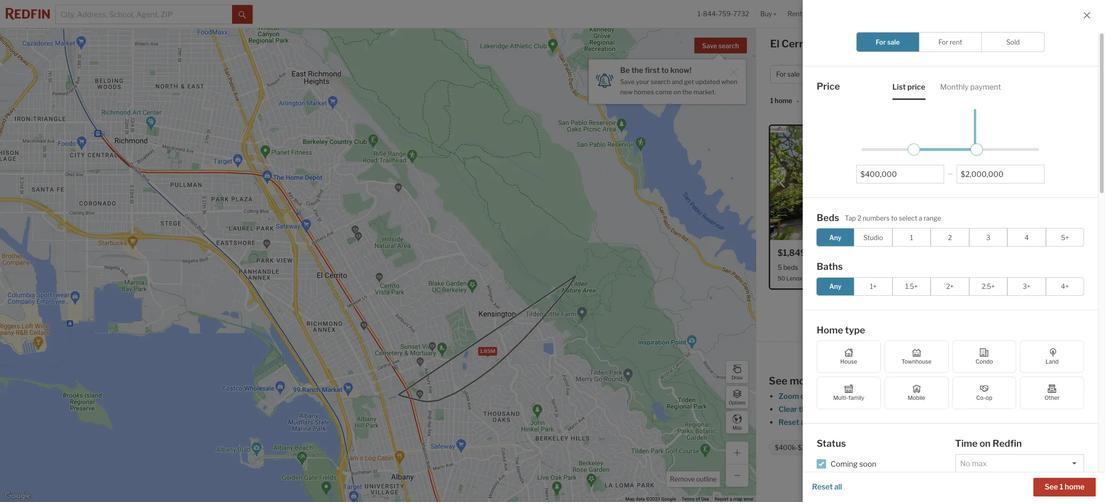 Task type: locate. For each thing, give the bounding box(es) containing it.
1 vertical spatial a
[[730, 497, 732, 502]]

2 any from the top
[[829, 283, 842, 291]]

a right report
[[730, 497, 732, 502]]

google
[[661, 497, 676, 502]]

range
[[924, 214, 941, 222]]

1 horizontal spatial search
[[718, 42, 739, 50]]

for sale up 1 home •
[[776, 70, 800, 78]]

0 horizontal spatial homes
[[634, 88, 654, 96]]

4+ radio
[[1046, 277, 1084, 296]]

search up come in the top of the page
[[651, 78, 670, 86]]

of right one
[[884, 419, 892, 427]]

0 horizontal spatial home
[[775, 97, 792, 105]]

when
[[721, 78, 737, 86]]

multi-family
[[833, 395, 864, 402]]

coming
[[831, 460, 858, 469]]

map down "out"
[[812, 406, 827, 414]]

map left data
[[625, 497, 635, 502]]

1 vertical spatial more
[[977, 419, 996, 427]]

report
[[715, 497, 728, 502]]

2 horizontal spatial for
[[939, 38, 948, 46]]

on inside save your search and get updated when new homes come on the market.
[[673, 88, 681, 96]]

out
[[801, 393, 812, 401]]

1 horizontal spatial a
[[919, 214, 922, 222]]

1 vertical spatial all
[[834, 483, 842, 492]]

0 horizontal spatial save
[[620, 78, 635, 86]]

0 vertical spatial more
[[790, 375, 815, 387]]

1.85m
[[480, 349, 495, 355]]

see 1 home
[[1045, 483, 1085, 492]]

beds
[[817, 212, 839, 223]]

3.5 baths
[[803, 264, 832, 272]]

1 horizontal spatial ca
[[845, 275, 853, 282]]

reset all
[[812, 483, 842, 492]]

1 horizontal spatial map
[[812, 406, 827, 414]]

0 vertical spatial your
[[636, 78, 649, 86]]

1 vertical spatial reset
[[812, 483, 833, 492]]

for left the "rent"
[[939, 38, 948, 46]]

©2023
[[646, 497, 660, 502]]

2 vertical spatial homes
[[997, 419, 1021, 427]]

Any radio
[[816, 277, 855, 296]]

sale right the homes
[[887, 38, 900, 46]]

market insights link
[[989, 30, 1044, 51]]

map
[[812, 406, 827, 414], [733, 497, 742, 502]]

4
[[1024, 234, 1029, 242]]

on right time at the bottom of the page
[[980, 439, 991, 450]]

0 vertical spatial save
[[702, 42, 717, 50]]

0 vertical spatial homes
[[634, 88, 654, 96]]

2 horizontal spatial the
[[799, 406, 810, 414]]

el cerrito, ca homes for sale
[[770, 38, 911, 50]]

to inside be the first to know! dialog
[[661, 66, 669, 75]]

3 checkbox
[[969, 228, 1007, 247]]

filters left below
[[910, 419, 930, 427]]

1 any from the top
[[829, 234, 842, 242]]

homes up multi-
[[817, 375, 850, 387]]

1 horizontal spatial save
[[702, 42, 717, 50]]

0 horizontal spatial map
[[733, 497, 742, 502]]

all down 'coming'
[[834, 483, 842, 492]]

save up new
[[620, 78, 635, 86]]

0 vertical spatial home
[[775, 97, 792, 105]]

reset inside zoom out clear the map boundary reset all filters or remove one of your filters below to see more homes
[[779, 419, 799, 427]]

1
[[770, 97, 773, 105], [910, 234, 913, 242], [922, 338, 925, 346], [934, 338, 937, 346], [1060, 483, 1063, 492]]

to left select
[[891, 214, 897, 222]]

sale up •
[[787, 70, 800, 78]]

2 vertical spatial to
[[955, 419, 962, 427]]

2 horizontal spatial to
[[955, 419, 962, 427]]

market.
[[693, 88, 716, 96]]

map for map
[[732, 425, 742, 431]]

ft
[[865, 264, 870, 272]]

be the first to know! dialog
[[589, 54, 746, 104]]

0 vertical spatial reset
[[779, 419, 799, 427]]

2 left "3" option
[[948, 234, 952, 242]]

0 horizontal spatial to
[[661, 66, 669, 75]]

0 horizontal spatial more
[[790, 375, 815, 387]]

any down kensington,
[[829, 283, 842, 291]]

5+ checkbox
[[1046, 228, 1084, 247]]

1-844-759-7732
[[697, 10, 749, 18]]

1 horizontal spatial the
[[682, 88, 692, 96]]

0 horizontal spatial your
[[636, 78, 649, 86]]

new
[[620, 88, 633, 96]]

all down clear the map boundary 'button'
[[801, 419, 809, 427]]

terms of use
[[682, 497, 709, 502]]

baths
[[817, 261, 843, 273]]

1 horizontal spatial to
[[891, 214, 897, 222]]

1 vertical spatial save
[[620, 78, 635, 86]]

for sale right the homes
[[876, 38, 900, 46]]

list box
[[955, 455, 1084, 473]]

map data ©2023 google
[[625, 497, 676, 502]]

1.5+ radio
[[892, 277, 931, 296]]

save inside save your search and get updated when new homes come on the market.
[[620, 78, 635, 86]]

studio
[[863, 234, 883, 242]]

0 vertical spatial see
[[769, 375, 788, 387]]

for
[[876, 38, 886, 46], [939, 38, 948, 46], [776, 70, 786, 78]]

For sale checkbox
[[856, 32, 919, 52]]

1 vertical spatial ca
[[845, 275, 853, 282]]

monthly payment element
[[940, 75, 1001, 100]]

1 vertical spatial any
[[829, 283, 842, 291]]

1 inside 'button'
[[1060, 483, 1063, 492]]

1 vertical spatial your
[[893, 419, 909, 427]]

save inside button
[[702, 42, 717, 50]]

For rent checkbox
[[919, 32, 982, 52]]

0 vertical spatial a
[[919, 214, 922, 222]]

know!
[[670, 66, 691, 75]]

homes up redfin
[[997, 419, 1021, 427]]

2.5+
[[982, 283, 995, 291]]

ca left the homes
[[820, 38, 835, 50]]

the up "reset all filters" button
[[799, 406, 810, 414]]

Townhouse checkbox
[[884, 341, 949, 373]]

remove
[[670, 476, 695, 484]]

•
[[797, 98, 799, 105]]

breadcrumbs element
[[766, 474, 1096, 488]]

2+
[[946, 283, 954, 291]]

0 vertical spatial map
[[812, 406, 827, 414]]

reset down 'coming'
[[812, 483, 833, 492]]

google image
[[2, 491, 33, 503]]

status
[[817, 439, 846, 450]]

0 horizontal spatial map
[[625, 497, 635, 502]]

0 horizontal spatial for
[[776, 70, 786, 78]]

Other checkbox
[[1020, 377, 1084, 410]]

option group
[[856, 32, 1045, 52], [816, 228, 1084, 247], [816, 277, 1084, 296], [817, 341, 1084, 410]]

remove $400k-$2m image
[[817, 446, 822, 451]]

0 horizontal spatial filters
[[810, 419, 831, 427]]

more
[[790, 375, 815, 387], [977, 419, 996, 427]]

1 vertical spatial see
[[1045, 483, 1058, 492]]

1 vertical spatial map
[[625, 497, 635, 502]]

4+
[[1061, 283, 1069, 291]]

option group containing for sale
[[856, 32, 1045, 52]]

1 horizontal spatial your
[[893, 419, 909, 427]]

0 horizontal spatial 2
[[857, 214, 861, 222]]

error
[[744, 497, 753, 502]]

ca
[[820, 38, 835, 50], [845, 275, 853, 282]]

homes
[[837, 38, 872, 50]]

0 horizontal spatial sale
[[787, 70, 800, 78]]

more right see
[[977, 419, 996, 427]]

$1,849,000
[[778, 248, 826, 258]]

1 horizontal spatial sale
[[887, 38, 900, 46]]

all
[[801, 419, 809, 427], [834, 483, 842, 492]]

1 vertical spatial search
[[651, 78, 670, 86]]

1 horizontal spatial homes
[[817, 375, 850, 387]]

homes right new
[[634, 88, 654, 96]]

map left error
[[733, 497, 742, 502]]

map down options
[[732, 425, 742, 431]]

0 horizontal spatial reset
[[779, 419, 799, 427]]

sale
[[890, 38, 911, 50]]

list price element
[[892, 75, 925, 100]]

2 vertical spatial the
[[799, 406, 810, 414]]

1 horizontal spatial 2
[[948, 234, 952, 242]]

see for see more homes
[[769, 375, 788, 387]]

1 horizontal spatial see
[[1045, 483, 1058, 492]]

save down the 844-
[[702, 42, 717, 50]]

see more homes
[[769, 375, 850, 387]]

monthly
[[940, 83, 969, 91]]

for left sale
[[876, 38, 886, 46]]

the down get
[[682, 88, 692, 96]]

0 horizontal spatial on
[[673, 88, 681, 96]]

Land checkbox
[[1020, 341, 1084, 373]]

to right first
[[661, 66, 669, 75]]

0 horizontal spatial search
[[651, 78, 670, 86]]

1 vertical spatial 2
[[948, 234, 952, 242]]

0 vertical spatial on
[[673, 88, 681, 96]]

1.5+
[[905, 283, 918, 291]]

any down beds at the top right of the page
[[829, 234, 842, 242]]

photo of 50 lenox rd, kensington, ca 94707 image
[[770, 126, 926, 240]]

see inside 'button'
[[1045, 483, 1058, 492]]

$2m
[[798, 444, 811, 452]]

for sale button
[[770, 65, 817, 84]]

any inside option
[[829, 234, 842, 242]]

(download
[[938, 338, 971, 346]]

report a map error
[[715, 497, 753, 502]]

page
[[905, 338, 920, 346]]

50
[[778, 275, 785, 282]]

time
[[955, 439, 978, 450]]

your
[[636, 78, 649, 86], [893, 419, 909, 427]]

data
[[636, 497, 645, 502]]

0 vertical spatial search
[[718, 42, 739, 50]]

0 vertical spatial sale
[[887, 38, 900, 46]]

1 vertical spatial sale
[[787, 70, 800, 78]]

search down the 759-
[[718, 42, 739, 50]]

to left see
[[955, 419, 962, 427]]

home inside 'button'
[[1065, 483, 1085, 492]]

end of results
[[910, 351, 951, 358]]

2 filters from the left
[[910, 419, 930, 427]]

or
[[833, 419, 840, 427]]

1 horizontal spatial home
[[1065, 483, 1085, 492]]

for up 1 home •
[[776, 70, 786, 78]]

0 vertical spatial any
[[829, 234, 842, 242]]

option group containing house
[[817, 341, 1084, 410]]

Multi-family checkbox
[[817, 377, 881, 410]]

report a map error link
[[715, 497, 753, 502]]

el
[[770, 38, 779, 50]]

1 vertical spatial home
[[1065, 483, 1085, 492]]

viewing page 1 of 1 (download all)
[[879, 338, 982, 346]]

your down first
[[636, 78, 649, 86]]

0 vertical spatial all
[[801, 419, 809, 427]]

map for map data ©2023 google
[[625, 497, 635, 502]]

for sale inside checkbox
[[876, 38, 900, 46]]

1 inside checkbox
[[910, 234, 913, 242]]

tap 2 numbers to select a range
[[845, 214, 941, 222]]

any inside "radio"
[[829, 283, 842, 291]]

terms
[[682, 497, 695, 502]]

house
[[840, 359, 857, 366]]

filters down clear the map boundary 'button'
[[810, 419, 831, 427]]

reset all button
[[812, 479, 842, 497]]

ca down 3,034
[[845, 275, 853, 282]]

map
[[732, 425, 742, 431], [625, 497, 635, 502]]

on down and
[[673, 88, 681, 96]]

sale
[[887, 38, 900, 46], [787, 70, 800, 78]]

filters
[[810, 419, 831, 427], [910, 419, 930, 427]]

1 vertical spatial the
[[682, 88, 692, 96]]

2 right tap
[[857, 214, 861, 222]]

1 horizontal spatial all
[[834, 483, 842, 492]]

the right be
[[631, 66, 643, 75]]

a left range
[[919, 214, 922, 222]]

remove
[[842, 419, 868, 427]]

homes inside save your search and get updated when new homes come on the market.
[[634, 88, 654, 96]]

for sale inside button
[[776, 70, 800, 78]]

1 vertical spatial on
[[980, 439, 991, 450]]

0 vertical spatial to
[[661, 66, 669, 75]]

2.5+ radio
[[969, 277, 1007, 296]]

1 horizontal spatial for
[[876, 38, 886, 46]]

1-844-759-7732 link
[[697, 10, 749, 18]]

Studio checkbox
[[854, 228, 892, 247]]

1 horizontal spatial reset
[[812, 483, 833, 492]]

reset inside button
[[812, 483, 833, 492]]

0 horizontal spatial the
[[631, 66, 643, 75]]

0 horizontal spatial all
[[801, 419, 809, 427]]

1 horizontal spatial map
[[732, 425, 742, 431]]

reset down clear
[[779, 419, 799, 427]]

your right one
[[893, 419, 909, 427]]

1 horizontal spatial more
[[977, 419, 996, 427]]

0 horizontal spatial for sale
[[776, 70, 800, 78]]

rd,
[[804, 275, 812, 282]]

1 horizontal spatial for sale
[[876, 38, 900, 46]]

1 vertical spatial to
[[891, 214, 897, 222]]

Condo checkbox
[[952, 341, 1016, 373]]

sale inside button
[[787, 70, 800, 78]]

0 vertical spatial for sale
[[876, 38, 900, 46]]

search inside save your search and get updated when new homes come on the market.
[[651, 78, 670, 86]]

more up "out"
[[790, 375, 815, 387]]

your inside save your search and get updated when new homes come on the market.
[[636, 78, 649, 86]]

home type
[[817, 325, 865, 336]]

1 vertical spatial map
[[733, 497, 742, 502]]

home
[[817, 325, 843, 336]]

1-
[[697, 10, 703, 18]]

options
[[729, 400, 746, 406]]

come
[[655, 88, 672, 96]]

0 horizontal spatial ca
[[820, 38, 835, 50]]

3+ radio
[[1007, 277, 1046, 296]]

the inside zoom out clear the map boundary reset all filters or remove one of your filters below to see more homes
[[799, 406, 810, 414]]

maximum price slider
[[970, 143, 982, 156]]

1 horizontal spatial filters
[[910, 419, 930, 427]]

1 vertical spatial for sale
[[776, 70, 800, 78]]

1 vertical spatial homes
[[817, 375, 850, 387]]

co-op
[[976, 395, 992, 402]]

0 horizontal spatial see
[[769, 375, 788, 387]]

0 vertical spatial map
[[732, 425, 742, 431]]

save for save your search and get updated when new homes come on the market.
[[620, 78, 635, 86]]

2 horizontal spatial homes
[[997, 419, 1021, 427]]

map inside button
[[732, 425, 742, 431]]



Task type: describe. For each thing, give the bounding box(es) containing it.
zoom out clear the map boundary reset all filters or remove one of your filters below to see more homes
[[779, 393, 1021, 427]]

your inside zoom out clear the map boundary reset all filters or remove one of your filters below to see more homes
[[893, 419, 909, 427]]

minimum price slider
[[908, 143, 920, 156]]

5+
[[1061, 234, 1069, 242]]

one
[[870, 419, 883, 427]]

Enter max text field
[[961, 170, 1040, 179]]

1+
[[870, 283, 877, 291]]

0 vertical spatial the
[[631, 66, 643, 75]]

for inside button
[[776, 70, 786, 78]]

first
[[645, 66, 660, 75]]

price
[[817, 81, 840, 92]]

all inside zoom out clear the map boundary reset all filters or remove one of your filters below to see more homes
[[801, 419, 809, 427]]

$400k-$2m
[[775, 444, 811, 452]]

0 horizontal spatial a
[[730, 497, 732, 502]]

Enter min text field
[[860, 170, 940, 179]]

for for the for rent checkbox
[[939, 38, 948, 46]]

condo
[[976, 359, 993, 366]]

beds
[[783, 264, 798, 272]]

results
[[931, 351, 951, 358]]

cerrito,
[[782, 38, 818, 50]]

to for select
[[891, 214, 897, 222]]

0 vertical spatial 2
[[857, 214, 861, 222]]

of left use
[[696, 497, 700, 502]]

search inside button
[[718, 42, 739, 50]]

kensington,
[[813, 275, 844, 282]]

(download all) link
[[938, 338, 982, 346]]

of inside zoom out clear the map boundary reset all filters or remove one of your filters below to see more homes
[[884, 419, 892, 427]]

any for studio
[[829, 234, 842, 242]]

save search button
[[694, 38, 747, 53]]

clear the map boundary button
[[778, 406, 862, 414]]

0 vertical spatial ca
[[820, 38, 835, 50]]

home inside 1 home •
[[775, 97, 792, 105]]

of right end
[[923, 351, 929, 358]]

homes inside zoom out clear the map boundary reset all filters or remove one of your filters below to see more homes
[[997, 419, 1021, 427]]

numbers
[[863, 214, 890, 222]]

map button
[[726, 411, 749, 434]]

2+ radio
[[931, 277, 969, 296]]

Co-op checkbox
[[952, 377, 1016, 410]]

monthly payment
[[940, 83, 1001, 91]]

time on redfin
[[955, 439, 1022, 450]]

844-
[[703, 10, 718, 18]]

for for for sale checkbox
[[876, 38, 886, 46]]

outline
[[696, 476, 717, 484]]

clear
[[779, 406, 797, 414]]

active
[[831, 479, 853, 488]]

tap
[[845, 214, 856, 222]]

1 checkbox
[[892, 228, 931, 247]]

50 lenox rd, kensington, ca 94707
[[778, 275, 872, 282]]

1 home •
[[770, 97, 799, 105]]

save search
[[702, 42, 739, 50]]

save for save search
[[702, 42, 717, 50]]

price
[[907, 83, 925, 91]]

2 checkbox
[[931, 228, 969, 247]]

updated
[[695, 78, 720, 86]]

sale inside checkbox
[[887, 38, 900, 46]]

zoom
[[779, 393, 799, 401]]

select
[[899, 214, 917, 222]]

the inside save your search and get updated when new homes come on the market.
[[682, 88, 692, 96]]

remove outline
[[670, 476, 717, 484]]

boundary
[[829, 406, 862, 414]]

City, Address, School, Agent, ZIP search field
[[56, 5, 232, 24]]

for
[[874, 38, 888, 50]]

previous button image
[[778, 179, 787, 188]]

see for see 1 home
[[1045, 483, 1058, 492]]

multi-
[[833, 395, 848, 402]]

map inside zoom out clear the map boundary reset all filters or remove one of your filters below to see more homes
[[812, 406, 827, 414]]

for rent
[[939, 38, 962, 46]]

more inside zoom out clear the map boundary reset all filters or remove one of your filters below to see more homes
[[977, 419, 996, 427]]

remove outline button
[[667, 472, 720, 488]]

townhouse
[[901, 359, 931, 366]]

see 1 home button
[[1033, 479, 1096, 497]]

94707
[[854, 275, 872, 282]]

to inside zoom out clear the map boundary reset all filters or remove one of your filters below to see more homes
[[955, 419, 962, 427]]

draw button
[[726, 361, 749, 384]]

all inside button
[[834, 483, 842, 492]]

5
[[778, 264, 782, 272]]

insights
[[1016, 40, 1044, 49]]

submit search image
[[239, 11, 246, 18]]

list
[[892, 83, 906, 91]]

use
[[701, 497, 709, 502]]

Any checkbox
[[816, 228, 855, 247]]

1+ radio
[[854, 277, 892, 296]]

draw
[[732, 375, 743, 381]]

zoom out button
[[778, 393, 813, 401]]

coming soon
[[831, 460, 876, 469]]

end
[[910, 351, 922, 358]]

1 inside 1 home •
[[770, 97, 773, 105]]

next button image
[[909, 179, 918, 188]]

3,034
[[837, 264, 855, 272]]

2 inside option
[[948, 234, 952, 242]]

market insights
[[989, 40, 1044, 49]]

sold
[[1006, 38, 1020, 46]]

be
[[620, 66, 630, 75]]

save your search and get updated when new homes come on the market.
[[620, 78, 737, 96]]

any for 1+
[[829, 283, 842, 291]]

4 checkbox
[[1007, 228, 1046, 247]]

mobile
[[908, 395, 925, 402]]

type
[[845, 325, 865, 336]]

op
[[986, 395, 992, 402]]

other
[[1045, 395, 1060, 402]]

House checkbox
[[817, 341, 881, 373]]

to for know!
[[661, 66, 669, 75]]

see
[[963, 419, 976, 427]]

1 filters from the left
[[810, 419, 831, 427]]

Mobile checkbox
[[884, 377, 949, 410]]

reset all filters button
[[778, 419, 831, 427]]

payment
[[970, 83, 1001, 91]]

viewing
[[879, 338, 904, 346]]

3,034 sq ft
[[837, 264, 870, 272]]

—
[[948, 170, 953, 177]]

of up end of results
[[926, 338, 932, 346]]

redfin
[[993, 439, 1022, 450]]

Sold checkbox
[[981, 32, 1045, 52]]

baths
[[814, 264, 832, 272]]

map region
[[0, 0, 867, 503]]

options button
[[726, 386, 749, 409]]

1 horizontal spatial on
[[980, 439, 991, 450]]



Task type: vqa. For each thing, say whether or not it's contained in the screenshot.
the top to
yes



